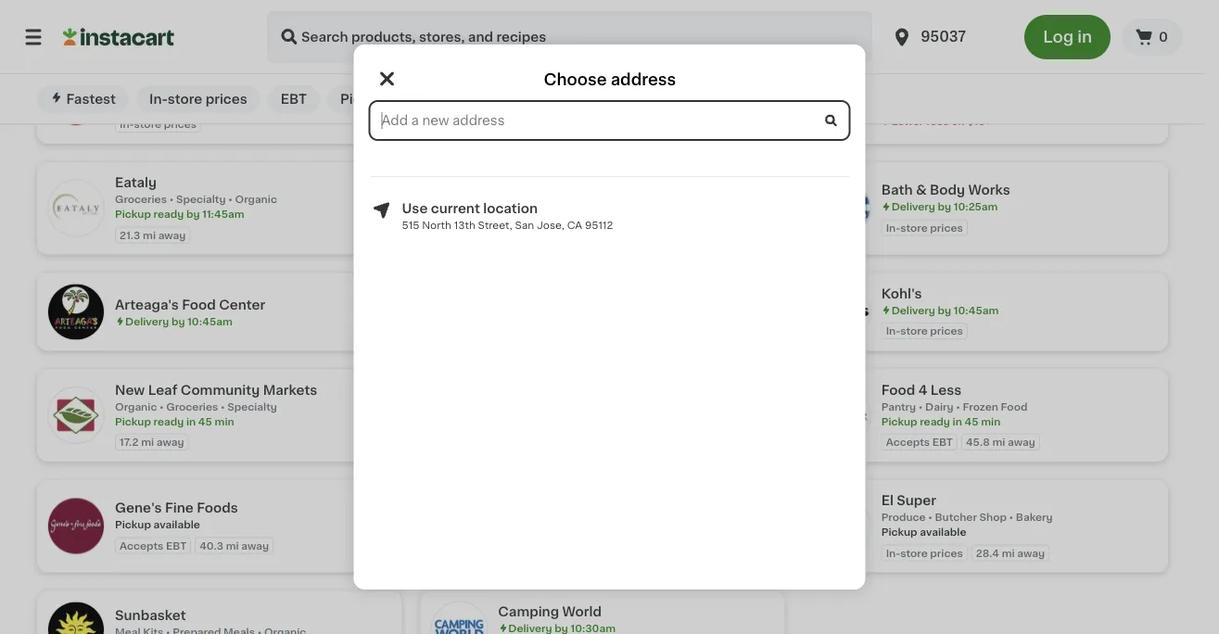 Task type: locate. For each thing, give the bounding box(es) containing it.
in
[[1078, 29, 1093, 45], [186, 417, 196, 427], [953, 417, 963, 427]]

in-
[[149, 93, 168, 106], [120, 120, 134, 130], [887, 223, 901, 233], [887, 327, 901, 337], [887, 549, 901, 559]]

organic down 'leaf'
[[115, 402, 157, 412]]

in- inside button
[[149, 93, 168, 106]]

min inside food 4 less pantry • dairy • frozen food pickup ready in 45 min
[[982, 417, 1001, 427]]

0 horizontal spatial food
[[182, 299, 216, 312]]

ebt
[[281, 93, 307, 106], [933, 438, 954, 448], [166, 541, 187, 551]]

mi for 40.3
[[226, 541, 239, 551]]

ebt down gene's fine foods pickup available
[[166, 541, 187, 551]]

1 horizontal spatial new
[[420, 93, 450, 106]]

organic for markets
[[115, 402, 157, 412]]

0 horizontal spatial specialty
[[176, 195, 226, 205]]

in-store prices down produce
[[887, 549, 964, 559]]

2 45 from the left
[[965, 417, 979, 427]]

45 inside food 4 less pantry • dairy • frozen food pickup ready in 45 min
[[965, 417, 979, 427]]

available
[[154, 520, 200, 530], [920, 528, 967, 538]]

• down super
[[929, 513, 933, 523]]

ebt button
[[268, 85, 320, 113]]

groceries down community
[[166, 402, 218, 412]]

2 vertical spatial ebt
[[166, 541, 187, 551]]

min for less
[[982, 417, 1001, 427]]

staples
[[115, 66, 165, 79]]

delivery
[[125, 99, 169, 109], [892, 202, 936, 212], [509, 220, 552, 231], [892, 306, 936, 316], [125, 317, 169, 327], [509, 624, 552, 634]]

1 horizontal spatial organic
[[235, 195, 277, 205]]

1 horizontal spatial &
[[916, 184, 927, 197]]

0 horizontal spatial accepts ebt
[[120, 541, 187, 551]]

0 vertical spatial accepts ebt
[[887, 438, 954, 448]]

ebt left "pickup" button
[[281, 93, 307, 106]]

use current location 515 north 13th street, san jose, ca 95112
[[402, 202, 613, 231]]

fees
[[927, 117, 950, 127]]

mi right '21.3' at the top
[[143, 230, 156, 241]]

in inside food 4 less pantry • dairy • frozen food pickup ready in 45 min
[[953, 417, 963, 427]]

available down butcher
[[920, 528, 967, 538]]

by down wellness
[[555, 220, 568, 231]]

0 horizontal spatial in
[[186, 417, 196, 427]]

by down arteaga's food center
[[172, 317, 185, 327]]

&
[[916, 184, 927, 197], [536, 206, 544, 216]]

prices
[[206, 93, 247, 106], [164, 120, 197, 130], [931, 223, 964, 233], [931, 327, 964, 337], [931, 549, 964, 559]]

delivery for arteaga's food center
[[125, 317, 169, 327]]

pickup up 17.2
[[115, 417, 151, 427]]

10:30am
[[571, 624, 616, 634]]

organic
[[560, 95, 602, 105], [235, 195, 277, 205], [115, 402, 157, 412]]

ready up 17.2 mi away at the bottom left of page
[[154, 417, 184, 427]]

1 vertical spatial new
[[115, 384, 145, 397]]

food
[[182, 299, 216, 312], [882, 384, 916, 397], [1001, 402, 1028, 412]]

1 horizontal spatial 45
[[965, 417, 979, 427]]

45 down community
[[198, 417, 212, 427]]

new inside "button"
[[420, 93, 450, 106]]

accepts down pantry
[[887, 438, 930, 448]]

on
[[952, 117, 965, 127]]

available inside 'el super produce • butcher shop • bakery pickup available'
[[920, 528, 967, 538]]

works
[[969, 184, 1011, 197]]

21.3 mi away
[[120, 230, 186, 241]]

address
[[611, 72, 677, 88]]

body
[[930, 184, 966, 197]]

delivery down the arteaga's
[[125, 317, 169, 327]]

mi right 45.8
[[993, 438, 1006, 448]]

2 min from the left
[[982, 417, 1001, 427]]

min inside the "new leaf community markets organic • groceries • specialty pickup ready in 45 min"
[[215, 417, 234, 427]]

new
[[420, 93, 450, 106], [115, 384, 145, 397]]

accepts down the gene's
[[120, 541, 164, 551]]

2 vertical spatial organic
[[115, 402, 157, 412]]

accepts ebt down dairy
[[887, 438, 954, 448]]

1 horizontal spatial available
[[920, 528, 967, 538]]

2 vertical spatial food
[[1001, 402, 1028, 412]]

10:45am down the vitamin shoppe® health & wellness • supplements in the top of the page
[[571, 220, 616, 231]]

• inside the vitamin shoppe® health & wellness • supplements
[[597, 206, 601, 216]]

produce
[[882, 513, 926, 523]]

0 vertical spatial organic
[[560, 95, 602, 105]]

ebt inside ebt button
[[281, 93, 307, 106]]

away right '21.3' at the top
[[158, 230, 186, 241]]

delivery down camping
[[509, 624, 552, 634]]

& right bath
[[916, 184, 927, 197]]

specialty up 11:45am
[[176, 195, 226, 205]]

2 horizontal spatial ebt
[[933, 438, 954, 448]]

pickup inside food 4 less pantry • dairy • frozen food pickup ready in 45 min
[[882, 417, 918, 427]]

45 inside the "new leaf community markets organic • groceries • specialty pickup ready in 45 min"
[[198, 417, 212, 427]]

away
[[158, 230, 186, 241], [157, 438, 184, 448], [1008, 438, 1036, 448], [241, 541, 269, 551], [1018, 549, 1045, 559]]

shoppe®
[[581, 187, 640, 200]]

1 horizontal spatial accepts ebt
[[887, 438, 954, 448]]

min down community
[[215, 417, 234, 427]]

butcher
[[936, 513, 978, 523]]

• up 95112
[[597, 206, 601, 216]]

0 vertical spatial accepts
[[887, 438, 930, 448]]

food left center
[[182, 299, 216, 312]]

1 horizontal spatial specialty
[[227, 402, 277, 412]]

in-store prices
[[149, 93, 247, 106], [120, 120, 197, 130], [887, 223, 964, 233], [887, 327, 964, 337], [887, 549, 964, 559]]

• right stationery
[[173, 84, 177, 94]]

1 horizontal spatial min
[[982, 417, 1001, 427]]

away for 45.8 mi away
[[1008, 438, 1036, 448]]

lower fees on $10+
[[892, 117, 992, 127]]

lower
[[892, 117, 924, 127]]

specialty
[[176, 195, 226, 205], [227, 402, 277, 412]]

1 vertical spatial organic
[[235, 195, 277, 205]]

away for 21.3 mi away
[[158, 230, 186, 241]]

0 horizontal spatial ebt
[[166, 541, 187, 551]]

pickup inside eataly groceries • specialty • organic pickup ready by 11:45am
[[115, 210, 151, 220]]

specialty down community
[[227, 402, 277, 412]]

1 vertical spatial specialty
[[227, 402, 277, 412]]

away right 45.8
[[1008, 438, 1036, 448]]

0 horizontal spatial min
[[215, 417, 234, 427]]

delivery by 10:45am down kohl's
[[892, 306, 999, 316]]

•
[[173, 84, 177, 94], [553, 95, 557, 105], [604, 95, 608, 105], [169, 195, 174, 205], [228, 195, 233, 205], [597, 206, 601, 216], [160, 402, 164, 412], [221, 402, 225, 412], [919, 402, 923, 412], [957, 402, 961, 412], [929, 513, 933, 523], [1010, 513, 1014, 523]]

45 down the frozen
[[965, 417, 979, 427]]

in-store prices down staples
[[149, 93, 247, 106]]

$10+
[[968, 117, 992, 127]]

in-store prices down stationery
[[120, 120, 197, 130]]

95112
[[585, 220, 613, 231]]

by down "camping world"
[[555, 624, 568, 634]]

ready up 21.3 mi away
[[154, 210, 184, 220]]

frozen
[[963, 402, 999, 412]]

pickup right ebt button
[[340, 93, 386, 106]]

mi for 45.8
[[993, 438, 1006, 448]]

wellness
[[547, 206, 594, 216]]

0 horizontal spatial organic
[[115, 402, 157, 412]]

health
[[498, 206, 533, 216]]

food right the frozen
[[1001, 402, 1028, 412]]

min down the frozen
[[982, 417, 1001, 427]]

2 vertical spatial groceries
[[166, 402, 218, 412]]

2 horizontal spatial in
[[1078, 29, 1093, 45]]

north
[[422, 220, 452, 231]]

0 horizontal spatial 45
[[198, 417, 212, 427]]

1 horizontal spatial food
[[882, 384, 916, 397]]

& up jose,
[[536, 206, 544, 216]]

organic inside grocery outlet groceries • organic • alcohol
[[560, 95, 602, 105]]

accepts
[[887, 438, 930, 448], [120, 541, 164, 551]]

0 vertical spatial specialty
[[176, 195, 226, 205]]

away right 17.2
[[157, 438, 184, 448]]

1 vertical spatial accepts
[[120, 541, 164, 551]]

sunbasket
[[115, 609, 186, 622]]

organic inside eataly groceries • specialty • organic pickup ready by 11:45am
[[235, 195, 277, 205]]

delivery by 10:45am
[[125, 99, 233, 109], [509, 220, 616, 231], [892, 306, 999, 316], [125, 317, 233, 327]]

pickup down pantry
[[882, 417, 918, 427]]

groceries down grocery
[[498, 95, 550, 105]]

ready inside the "new leaf community markets organic • groceries • specialty pickup ready in 45 min"
[[154, 417, 184, 427]]

groceries inside eataly groceries • specialty • organic pickup ready by 11:45am
[[115, 195, 167, 205]]

accepts ebt down gene's fine foods pickup available
[[120, 541, 187, 551]]

arteaga's food center
[[115, 299, 265, 312]]

sunbasket link
[[37, 592, 402, 635]]

prices down butcher
[[931, 549, 964, 559]]

world
[[563, 606, 602, 619]]

• inside staples stationery • electronics
[[173, 84, 177, 94]]

  text field
[[371, 102, 849, 139]]

2 horizontal spatial organic
[[560, 95, 602, 105]]

pickup
[[340, 93, 386, 106], [115, 210, 151, 220], [115, 417, 151, 427], [882, 417, 918, 427], [115, 520, 151, 530], [882, 528, 918, 538]]

in down community
[[186, 417, 196, 427]]

in right log
[[1078, 29, 1093, 45]]

• up 21.3 mi away
[[169, 195, 174, 205]]

pickup down produce
[[882, 528, 918, 538]]

delivery by 10:45am down arteaga's food center
[[125, 317, 233, 327]]

camping
[[498, 606, 559, 619]]

delivery down kohl's
[[892, 306, 936, 316]]

groceries
[[498, 95, 550, 105], [115, 195, 167, 205], [166, 402, 218, 412]]

delivery down bath
[[892, 202, 936, 212]]

10:45am
[[188, 99, 233, 109], [571, 220, 616, 231], [954, 306, 999, 316], [188, 317, 233, 327]]

45 for less
[[965, 417, 979, 427]]

ca
[[567, 220, 583, 231]]

0 vertical spatial new
[[420, 93, 450, 106]]

delivery for bath & body works
[[892, 202, 936, 212]]

by up less
[[938, 306, 952, 316]]

mi right 28.4
[[1002, 549, 1015, 559]]

45 for community
[[198, 417, 212, 427]]

• right shop in the right of the page
[[1010, 513, 1014, 523]]

1 horizontal spatial accepts
[[887, 438, 930, 448]]

accepts for 40.3 mi away
[[120, 541, 164, 551]]

less
[[931, 384, 962, 397]]

pickup up '21.3' at the top
[[115, 210, 151, 220]]

delivery by 10:45am down wellness
[[509, 220, 616, 231]]

1 vertical spatial ebt
[[933, 438, 954, 448]]

away right 40.3
[[241, 541, 269, 551]]

food up pantry
[[882, 384, 916, 397]]

0 horizontal spatial &
[[536, 206, 544, 216]]

mi right 17.2
[[141, 438, 154, 448]]

in down dairy
[[953, 417, 963, 427]]

prices down the in-store prices button
[[164, 120, 197, 130]]

in for markets
[[186, 417, 196, 427]]

new inside the "new leaf community markets organic • groceries • specialty pickup ready in 45 min"
[[115, 384, 145, 397]]

in inside button
[[1078, 29, 1093, 45]]

store
[[168, 93, 202, 106], [134, 120, 161, 130], [901, 223, 928, 233], [901, 327, 928, 337], [901, 549, 928, 559]]

1 horizontal spatial ebt
[[281, 93, 307, 106]]

organic down outlet
[[560, 95, 602, 105]]

ebt left 45.8
[[933, 438, 954, 448]]

leaf
[[148, 384, 178, 397]]

• down 'leaf'
[[160, 402, 164, 412]]

0 vertical spatial &
[[916, 184, 927, 197]]

• down choose address
[[604, 95, 608, 105]]

1 min from the left
[[215, 417, 234, 427]]

prices inside button
[[206, 93, 247, 106]]

in inside the "new leaf community markets organic • groceries • specialty pickup ready in 45 min"
[[186, 417, 196, 427]]

organic inside the "new leaf community markets organic • groceries • specialty pickup ready in 45 min"
[[115, 402, 157, 412]]

min for community
[[215, 417, 234, 427]]

1 vertical spatial &
[[536, 206, 544, 216]]

by left 11:45am
[[186, 210, 200, 220]]

ready inside food 4 less pantry • dairy • frozen food pickup ready in 45 min
[[920, 417, 951, 427]]

in- down staples
[[149, 93, 168, 106]]

food 4 less pantry • dairy • frozen food pickup ready in 45 min
[[882, 384, 1028, 427]]

choose address dialog
[[354, 45, 866, 590]]

delivery by 10:45am down staples stationery • electronics
[[125, 99, 233, 109]]

away down bakery
[[1018, 549, 1045, 559]]

new right "pickup" button
[[420, 93, 450, 106]]

45
[[198, 417, 212, 427], [965, 417, 979, 427]]

4
[[919, 384, 928, 397]]

ready
[[154, 210, 184, 220], [154, 417, 184, 427], [920, 417, 951, 427]]

10:45am down electronics
[[188, 99, 233, 109]]

pickup down the gene's
[[115, 520, 151, 530]]

1 45 from the left
[[198, 417, 212, 427]]

mi right 40.3
[[226, 541, 239, 551]]

mi
[[143, 230, 156, 241], [141, 438, 154, 448], [993, 438, 1006, 448], [226, 541, 239, 551], [1002, 549, 1015, 559]]

organic up 11:45am
[[235, 195, 277, 205]]

by inside eataly groceries • specialty • organic pickup ready by 11:45am
[[186, 210, 200, 220]]

fine
[[165, 502, 194, 515]]

groceries inside the "new leaf community markets organic • groceries • specialty pickup ready in 45 min"
[[166, 402, 218, 412]]

groceries down eataly
[[115, 195, 167, 205]]

0 horizontal spatial available
[[154, 520, 200, 530]]

  text field inside the choose address "dialog"
[[371, 102, 849, 139]]

fastest button
[[37, 85, 129, 113]]

1 vertical spatial accepts ebt
[[120, 541, 187, 551]]

0 vertical spatial ebt
[[281, 93, 307, 106]]

1 horizontal spatial in
[[953, 417, 963, 427]]

ready for food
[[920, 417, 951, 427]]

ready down dairy
[[920, 417, 951, 427]]

0 vertical spatial groceries
[[498, 95, 550, 105]]

new button
[[407, 85, 463, 113]]

1 vertical spatial groceries
[[115, 195, 167, 205]]

0 horizontal spatial accepts
[[120, 541, 164, 551]]

in-store prices inside button
[[149, 93, 247, 106]]

ready for new
[[154, 417, 184, 427]]

available down fine at bottom left
[[154, 520, 200, 530]]

0 horizontal spatial new
[[115, 384, 145, 397]]

ebt for 45.8 mi away
[[933, 438, 954, 448]]

prices left ebt button
[[206, 93, 247, 106]]

bath & body works
[[882, 184, 1011, 197]]

new left 'leaf'
[[115, 384, 145, 397]]

delivery by 10:30am
[[509, 624, 616, 634]]

ebt for 40.3 mi away
[[166, 541, 187, 551]]

accepts ebt
[[887, 438, 954, 448], [120, 541, 187, 551]]



Task type: vqa. For each thing, say whether or not it's contained in the screenshot.
45.8 mi away
yes



Task type: describe. For each thing, give the bounding box(es) containing it.
17.2
[[120, 438, 139, 448]]

40.3 mi away
[[200, 541, 269, 551]]

mi for 17.2
[[141, 438, 154, 448]]

prices up less
[[931, 327, 964, 337]]

gene's fine foods pickup available
[[115, 502, 238, 530]]

vitamin
[[527, 187, 578, 200]]

0 button
[[1123, 19, 1184, 56]]

organic for •
[[560, 95, 602, 105]]

bakery
[[1017, 513, 1053, 523]]

away for 28.4 mi away
[[1018, 549, 1045, 559]]

use
[[402, 202, 428, 215]]

17.2 mi away
[[120, 438, 184, 448]]

by down bath & body works
[[938, 202, 952, 212]]

pickup inside button
[[340, 93, 386, 106]]

10:25am
[[954, 202, 999, 212]]

in- down bath
[[887, 223, 901, 233]]

instacart logo image
[[63, 26, 174, 48]]

mi for 21.3
[[143, 230, 156, 241]]

pickup button
[[327, 85, 399, 113]]

• right dairy
[[957, 402, 961, 412]]

• down "4"
[[919, 402, 923, 412]]

new for new
[[420, 93, 450, 106]]

location
[[484, 202, 538, 215]]

log in
[[1044, 29, 1093, 45]]

21.3
[[120, 230, 140, 241]]

groceries inside grocery outlet groceries • organic • alcohol
[[498, 95, 550, 105]]

bath
[[882, 184, 913, 197]]

log
[[1044, 29, 1074, 45]]

new for new leaf community markets organic • groceries • specialty pickup ready in 45 min
[[115, 384, 145, 397]]

mi for 28.4
[[1002, 549, 1015, 559]]

40.3
[[200, 541, 224, 551]]

current
[[431, 202, 480, 215]]

0
[[1160, 31, 1169, 44]]

13th
[[454, 220, 476, 231]]

kohl's
[[882, 288, 923, 301]]

45.8
[[967, 438, 990, 448]]

delivery for camping world
[[509, 624, 552, 634]]

specialty inside the "new leaf community markets organic • groceries • specialty pickup ready in 45 min"
[[227, 402, 277, 412]]

delivery down health
[[509, 220, 552, 231]]

el
[[882, 495, 894, 508]]

log in button
[[1025, 15, 1111, 59]]

• up 11:45am
[[228, 195, 233, 205]]

eleven
[[895, 69, 939, 82]]

1 vertical spatial food
[[882, 384, 916, 397]]

pantry
[[882, 402, 917, 412]]

accepts for 45.8 mi away
[[887, 438, 930, 448]]

45.8 mi away
[[967, 438, 1036, 448]]

eataly groceries • specialty • organic pickup ready by 11:45am
[[115, 177, 277, 220]]

markets
[[263, 384, 318, 397]]

arteaga's
[[115, 299, 179, 312]]

in- down produce
[[887, 549, 901, 559]]

515
[[402, 220, 420, 231]]

staples stationery • electronics
[[115, 66, 239, 94]]

prices down 'delivery by 10:25am'
[[931, 223, 964, 233]]

28.4
[[977, 549, 1000, 559]]

in-store prices down 'delivery by 10:25am'
[[887, 223, 964, 233]]

dairy
[[926, 402, 954, 412]]

delivery for kohl's
[[892, 306, 936, 316]]

grocery
[[498, 77, 553, 90]]

foods
[[197, 502, 238, 515]]

0 vertical spatial food
[[182, 299, 216, 312]]

store inside button
[[168, 93, 202, 106]]

jose,
[[537, 220, 565, 231]]

super
[[897, 495, 937, 508]]

in for pantry
[[953, 417, 963, 427]]

grocery outlet groceries • organic • alcohol
[[498, 77, 651, 105]]

• down outlet
[[553, 95, 557, 105]]

the vitamin shoppe® health & wellness • supplements
[[498, 187, 674, 216]]

community
[[181, 384, 260, 397]]

in- down kohl's
[[887, 327, 901, 337]]

away for 17.2 mi away
[[157, 438, 184, 448]]

outlet
[[557, 77, 599, 90]]

11:45am
[[202, 210, 245, 220]]

ready inside eataly groceries • specialty • organic pickup ready by 11:45am
[[154, 210, 184, 220]]

shop
[[980, 513, 1007, 523]]

camping world
[[498, 606, 602, 619]]

10:45am up less
[[954, 306, 999, 316]]

7-eleven
[[882, 69, 939, 82]]

pickup inside the "new leaf community markets organic • groceries • specialty pickup ready in 45 min"
[[115, 417, 151, 427]]

by down staples stationery • electronics
[[172, 99, 185, 109]]

search address image
[[823, 112, 840, 129]]

the
[[498, 187, 524, 200]]

in-store prices down kohl's
[[887, 327, 964, 337]]

new leaf community markets organic • groceries • specialty pickup ready in 45 min
[[115, 384, 318, 427]]

san
[[515, 220, 534, 231]]

delivery by 10:25am
[[892, 202, 999, 212]]

28.4 mi away
[[977, 549, 1045, 559]]

specialty inside eataly groceries • specialty • organic pickup ready by 11:45am
[[176, 195, 226, 205]]

accepts ebt for 45.8 mi away
[[887, 438, 954, 448]]

available inside gene's fine foods pickup available
[[154, 520, 200, 530]]

7-
[[882, 69, 895, 82]]

10:45am down arteaga's food center
[[188, 317, 233, 327]]

choose address
[[544, 72, 677, 88]]

el super produce • butcher shop • bakery pickup available
[[882, 495, 1053, 538]]

& inside the vitamin shoppe® health & wellness • supplements
[[536, 206, 544, 216]]

2 horizontal spatial food
[[1001, 402, 1028, 412]]

pickup inside gene's fine foods pickup available
[[115, 520, 151, 530]]

alcohol
[[611, 95, 651, 105]]

gene's
[[115, 502, 162, 515]]

in- down stationery
[[120, 120, 134, 130]]

away for 40.3 mi away
[[241, 541, 269, 551]]

• down community
[[221, 402, 225, 412]]

fastest
[[66, 93, 116, 106]]

street,
[[478, 220, 513, 231]]

pickup inside 'el super produce • butcher shop • bakery pickup available'
[[882, 528, 918, 538]]

accepts ebt for 40.3 mi away
[[120, 541, 187, 551]]

center
[[219, 299, 265, 312]]

electronics
[[179, 84, 239, 94]]

choose
[[544, 72, 607, 88]]

stationery
[[115, 84, 170, 94]]

delivery down stationery
[[125, 99, 169, 109]]

in-store prices button
[[136, 85, 260, 113]]

eataly
[[115, 177, 157, 190]]

supplements
[[603, 206, 674, 216]]



